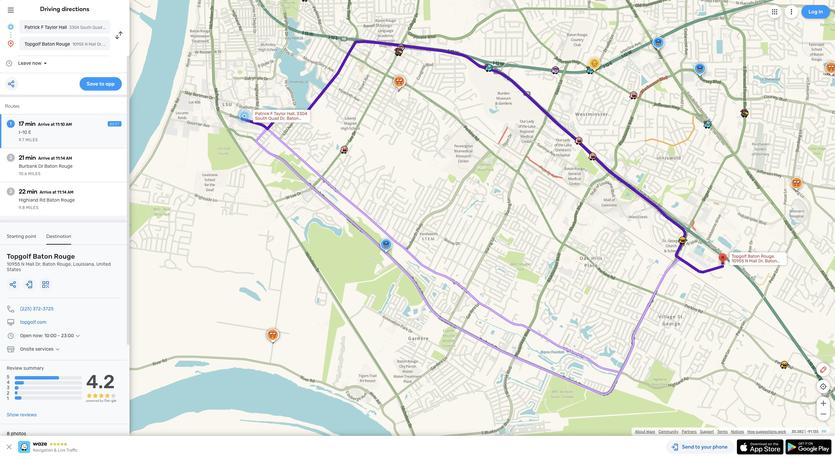 Task type: describe. For each thing, give the bounding box(es) containing it.
5 4 3 2 1
[[7, 375, 10, 402]]

patrick
[[25, 25, 40, 30]]

arrive for 21 min
[[38, 156, 50, 161]]

baton up 'dr,'
[[33, 253, 52, 261]]

baton inside 'button'
[[42, 41, 55, 47]]

23:00
[[61, 333, 74, 339]]

&
[[54, 448, 57, 453]]

(225) 372-3725
[[20, 306, 54, 312]]

terms link
[[718, 430, 728, 434]]

baton inside highland rd baton rouge 9.8 miles
[[47, 198, 60, 203]]

leave
[[18, 60, 31, 66]]

services
[[35, 347, 54, 352]]

community link
[[659, 430, 679, 434]]

miles inside i-10 e 9.7 miles
[[26, 138, 38, 142]]

destination button
[[46, 234, 71, 245]]

current location image
[[7, 23, 15, 31]]

review summary
[[7, 366, 44, 372]]

point
[[25, 234, 36, 240]]

2 inside 5 4 3 2 1
[[7, 391, 9, 397]]

0 vertical spatial 3
[[9, 189, 12, 195]]

e
[[28, 130, 31, 135]]

min for 17 min
[[25, 120, 36, 128]]

open now: 10:00 - 23:00 button
[[20, 333, 82, 339]]

at for 22 min
[[52, 190, 56, 195]]

community
[[659, 430, 679, 434]]

partners link
[[682, 430, 697, 434]]

notices
[[732, 430, 745, 434]]

onsite
[[20, 347, 34, 352]]

terms
[[718, 430, 728, 434]]

(225)
[[20, 306, 32, 312]]

chevron down image for onsite services
[[54, 347, 62, 352]]

topgolf.com
[[20, 320, 46, 326]]

chevron down image for open now: 10:00 - 23:00
[[74, 334, 82, 339]]

support
[[701, 430, 715, 434]]

show
[[7, 413, 19, 418]]

am for 22 min
[[67, 190, 74, 195]]

mall
[[26, 262, 34, 267]]

rouge inside highland rd baton rouge 9.8 miles
[[61, 198, 75, 203]]

onsite services
[[20, 347, 54, 352]]

baton inside burbank dr baton rouge 10.6 miles
[[44, 164, 58, 169]]

support link
[[701, 430, 715, 434]]

4
[[7, 380, 10, 386]]

review
[[7, 366, 22, 372]]

rouge,
[[57, 262, 72, 267]]

navigation & live traffic
[[33, 448, 78, 453]]

burbank
[[19, 164, 37, 169]]

22
[[19, 188, 26, 196]]

i-
[[19, 130, 22, 135]]

navigation
[[33, 448, 53, 453]]

now:
[[33, 333, 43, 339]]

min for 22 min
[[27, 188, 37, 196]]

0 vertical spatial 1
[[10, 121, 12, 127]]

topgolf baton rouge
[[25, 41, 70, 47]]

9.8
[[19, 206, 25, 210]]

miles for 21 min
[[28, 172, 41, 176]]

0 vertical spatial -
[[58, 333, 60, 339]]

baton right 'dr,'
[[43, 262, 56, 267]]

onsite services button
[[20, 347, 62, 352]]

10955
[[7, 262, 20, 267]]

store image
[[7, 346, 15, 354]]

22 min arrive at 11:14 am
[[19, 188, 74, 196]]

waze
[[647, 430, 656, 434]]

arrive for 17 min
[[38, 122, 50, 127]]

open now: 10:00 - 23:00
[[20, 333, 74, 339]]

8 photos
[[7, 431, 26, 437]]

hall
[[59, 25, 67, 30]]

suggestions
[[757, 430, 778, 434]]

zoom out image
[[820, 411, 828, 419]]

x image
[[5, 443, 13, 452]]

11:10
[[56, 122, 65, 127]]

30.382
[[792, 430, 805, 434]]

patrick f taylor hall button
[[19, 20, 110, 34]]

states
[[7, 267, 21, 273]]

miles for 22 min
[[26, 206, 39, 210]]

1 vertical spatial clock image
[[7, 332, 15, 340]]

topgolf baton rouge button
[[19, 37, 110, 50]]

show reviews
[[7, 413, 37, 418]]

i-10 e 9.7 miles
[[19, 130, 38, 142]]

computer image
[[7, 319, 15, 327]]

0 vertical spatial 2
[[9, 155, 12, 161]]



Task type: vqa. For each thing, say whether or not it's contained in the screenshot.
Choose starting point text box
no



Task type: locate. For each thing, give the bounding box(es) containing it.
at for 17 min
[[51, 122, 55, 127]]

open
[[20, 333, 32, 339]]

highland
[[19, 198, 38, 203]]

at
[[51, 122, 55, 127], [51, 156, 55, 161], [52, 190, 56, 195]]

arrive for 22 min
[[40, 190, 51, 195]]

3 left 22
[[9, 189, 12, 195]]

21
[[19, 154, 24, 162]]

united
[[96, 262, 111, 267]]

topgolf
[[25, 41, 41, 47], [7, 253, 31, 261]]

am for 21 min
[[66, 156, 72, 161]]

0 horizontal spatial -
[[58, 333, 60, 339]]

30.382 | -91.135
[[792, 430, 819, 434]]

work
[[778, 430, 787, 434]]

arrive inside 21 min arrive at 11:14 am
[[38, 156, 50, 161]]

am right 11:10
[[66, 122, 72, 127]]

- right 10:00
[[58, 333, 60, 339]]

partners
[[682, 430, 697, 434]]

chevron down image inside open now: 10:00 - 23:00 "button"
[[74, 334, 82, 339]]

17 min arrive at 11:10 am
[[19, 120, 72, 128]]

rouge inside 'button'
[[56, 41, 70, 47]]

-
[[58, 333, 60, 339], [807, 430, 809, 434]]

0 vertical spatial topgolf
[[25, 41, 41, 47]]

1 vertical spatial -
[[807, 430, 809, 434]]

how suggestions work link
[[748, 430, 787, 434]]

1 vertical spatial miles
[[28, 172, 41, 176]]

clock image down computer icon in the left bottom of the page
[[7, 332, 15, 340]]

at up burbank dr baton rouge 10.6 miles in the top left of the page
[[51, 156, 55, 161]]

clock image left leave
[[5, 59, 13, 68]]

372-
[[33, 306, 43, 312]]

am for 17 min
[[66, 122, 72, 127]]

0 vertical spatial miles
[[26, 138, 38, 142]]

topgolf up n
[[7, 253, 31, 261]]

pencil image
[[820, 366, 828, 374]]

starting
[[7, 234, 24, 240]]

1 horizontal spatial 1
[[10, 121, 12, 127]]

at left 11:10
[[51, 122, 55, 127]]

topgolf inside 'button'
[[25, 41, 41, 47]]

baton right dr
[[44, 164, 58, 169]]

1 vertical spatial chevron down image
[[54, 347, 62, 352]]

1 vertical spatial topgolf
[[7, 253, 31, 261]]

chevron down image down open now: 10:00 - 23:00 "button"
[[54, 347, 62, 352]]

summary
[[23, 366, 44, 372]]

now
[[32, 60, 41, 66]]

0 vertical spatial at
[[51, 122, 55, 127]]

at inside the 22 min arrive at 11:14 am
[[52, 190, 56, 195]]

1 vertical spatial at
[[51, 156, 55, 161]]

1 horizontal spatial -
[[807, 430, 809, 434]]

call image
[[7, 305, 15, 313]]

2 down the 4
[[7, 391, 9, 397]]

17
[[19, 120, 24, 128]]

louisiana,
[[73, 262, 95, 267]]

reviews
[[20, 413, 37, 418]]

driving
[[40, 5, 60, 13]]

1 vertical spatial arrive
[[38, 156, 50, 161]]

topgolf inside topgolf baton rouge 10955 n mall dr, baton rouge, louisiana, united states
[[7, 253, 31, 261]]

arrive inside the 22 min arrive at 11:14 am
[[40, 190, 51, 195]]

am up burbank dr baton rouge 10.6 miles in the top left of the page
[[66, 156, 72, 161]]

topgolf for topgolf baton rouge
[[25, 41, 41, 47]]

highland rd baton rouge 9.8 miles
[[19, 198, 75, 210]]

rouge down 21 min arrive at 11:14 am
[[59, 164, 73, 169]]

am inside 17 min arrive at 11:10 am
[[66, 122, 72, 127]]

about waze link
[[636, 430, 656, 434]]

rd
[[40, 198, 45, 203]]

chevron down image inside onsite services button
[[54, 347, 62, 352]]

clock image
[[5, 59, 13, 68], [7, 332, 15, 340]]

miles down dr
[[28, 172, 41, 176]]

notices link
[[732, 430, 745, 434]]

topgolf down patrick
[[25, 41, 41, 47]]

2 vertical spatial miles
[[26, 206, 39, 210]]

topgolf for topgolf baton rouge 10955 n mall dr, baton rouge, louisiana, united states
[[7, 253, 31, 261]]

- right "|"
[[807, 430, 809, 434]]

miles down highland
[[26, 206, 39, 210]]

8
[[7, 431, 10, 437]]

1 vertical spatial am
[[66, 156, 72, 161]]

topgolf baton rouge 10955 n mall dr, baton rouge, louisiana, united states
[[7, 253, 111, 273]]

arrive inside 17 min arrive at 11:10 am
[[38, 122, 50, 127]]

taylor
[[45, 25, 58, 30]]

live
[[58, 448, 65, 453]]

1 vertical spatial 3
[[7, 385, 10, 391]]

3725
[[43, 306, 54, 312]]

at for 21 min
[[51, 156, 55, 161]]

am up highland rd baton rouge 9.8 miles
[[67, 190, 74, 195]]

n
[[21, 262, 25, 267]]

2
[[9, 155, 12, 161], [7, 391, 9, 397]]

miles inside burbank dr baton rouge 10.6 miles
[[28, 172, 41, 176]]

4.2
[[86, 371, 115, 393]]

driving directions
[[40, 5, 90, 13]]

about waze community partners support terms notices how suggestions work
[[636, 430, 787, 434]]

|
[[805, 430, 806, 434]]

location image
[[7, 40, 15, 48]]

topgolf.com link
[[20, 320, 46, 326]]

baton down patrick f taylor hall
[[42, 41, 55, 47]]

min up the 'e'
[[25, 120, 36, 128]]

1 inside 5 4 3 2 1
[[7, 396, 9, 402]]

11:14 up burbank dr baton rouge 10.6 miles in the top left of the page
[[56, 156, 65, 161]]

0 vertical spatial am
[[66, 122, 72, 127]]

3 down 5
[[7, 385, 10, 391]]

2 vertical spatial am
[[67, 190, 74, 195]]

starting point button
[[7, 234, 36, 244]]

11:14 for 21 min
[[56, 156, 65, 161]]

0 horizontal spatial chevron down image
[[54, 347, 62, 352]]

at inside 21 min arrive at 11:14 am
[[51, 156, 55, 161]]

1 vertical spatial 2
[[7, 391, 9, 397]]

am
[[66, 122, 72, 127], [66, 156, 72, 161], [67, 190, 74, 195]]

10.6
[[19, 172, 27, 176]]

rouge down the hall
[[56, 41, 70, 47]]

directions
[[62, 5, 90, 13]]

arrive left 11:10
[[38, 122, 50, 127]]

starting point
[[7, 234, 36, 240]]

rouge down the 22 min arrive at 11:14 am
[[61, 198, 75, 203]]

0 vertical spatial 11:14
[[56, 156, 65, 161]]

0 vertical spatial clock image
[[5, 59, 13, 68]]

min up highland
[[27, 188, 37, 196]]

dr,
[[35, 262, 41, 267]]

min up the burbank
[[25, 154, 36, 162]]

am inside 21 min arrive at 11:14 am
[[66, 156, 72, 161]]

baton right rd
[[47, 198, 60, 203]]

at inside 17 min arrive at 11:10 am
[[51, 122, 55, 127]]

2 left 21
[[9, 155, 12, 161]]

0 horizontal spatial 1
[[7, 396, 9, 402]]

at up highland rd baton rouge 9.8 miles
[[52, 190, 56, 195]]

rouge inside topgolf baton rouge 10955 n mall dr, baton rouge, louisiana, united states
[[54, 253, 75, 261]]

(225) 372-3725 link
[[20, 306, 54, 312]]

f
[[41, 25, 44, 30]]

2 vertical spatial min
[[27, 188, 37, 196]]

11:14 inside 21 min arrive at 11:14 am
[[56, 156, 65, 161]]

2 vertical spatial arrive
[[40, 190, 51, 195]]

baton
[[42, 41, 55, 47], [44, 164, 58, 169], [47, 198, 60, 203], [33, 253, 52, 261], [43, 262, 56, 267]]

zoom in image
[[820, 400, 828, 408]]

how
[[748, 430, 756, 434]]

9.7
[[19, 138, 24, 142]]

burbank dr baton rouge 10.6 miles
[[19, 164, 73, 176]]

1 down the 4
[[7, 396, 9, 402]]

chevron down image
[[74, 334, 82, 339], [54, 347, 62, 352]]

0 vertical spatial arrive
[[38, 122, 50, 127]]

chevron down image right 10:00
[[74, 334, 82, 339]]

3 inside 5 4 3 2 1
[[7, 385, 10, 391]]

destination
[[46, 234, 71, 240]]

rouge inside burbank dr baton rouge 10.6 miles
[[59, 164, 73, 169]]

routes
[[5, 103, 20, 109]]

miles
[[26, 138, 38, 142], [28, 172, 41, 176], [26, 206, 39, 210]]

5
[[7, 375, 10, 380]]

11:14 for 22 min
[[57, 190, 67, 195]]

link image
[[822, 429, 827, 434]]

patrick f taylor hall
[[25, 25, 67, 30]]

1 horizontal spatial chevron down image
[[74, 334, 82, 339]]

arrive up rd
[[40, 190, 51, 195]]

11:14 up highland rd baton rouge 9.8 miles
[[57, 190, 67, 195]]

photos
[[11, 431, 26, 437]]

11:14 inside the 22 min arrive at 11:14 am
[[57, 190, 67, 195]]

0 vertical spatial min
[[25, 120, 36, 128]]

miles down the 'e'
[[26, 138, 38, 142]]

10:00
[[44, 333, 57, 339]]

1 vertical spatial min
[[25, 154, 36, 162]]

arrive up dr
[[38, 156, 50, 161]]

am inside the 22 min arrive at 11:14 am
[[67, 190, 74, 195]]

1 vertical spatial 11:14
[[57, 190, 67, 195]]

3
[[9, 189, 12, 195], [7, 385, 10, 391]]

1 left '17'
[[10, 121, 12, 127]]

dr
[[38, 164, 43, 169]]

1
[[10, 121, 12, 127], [7, 396, 9, 402]]

1 vertical spatial 1
[[7, 396, 9, 402]]

leave now
[[18, 60, 41, 66]]

0 vertical spatial chevron down image
[[74, 334, 82, 339]]

rouge up rouge,
[[54, 253, 75, 261]]

2 vertical spatial at
[[52, 190, 56, 195]]

arrive
[[38, 122, 50, 127], [38, 156, 50, 161], [40, 190, 51, 195]]

traffic
[[66, 448, 78, 453]]

21 min arrive at 11:14 am
[[19, 154, 72, 162]]

miles inside highland rd baton rouge 9.8 miles
[[26, 206, 39, 210]]

10
[[22, 130, 27, 135]]

min for 21 min
[[25, 154, 36, 162]]

about
[[636, 430, 646, 434]]

91.135
[[809, 430, 819, 434]]



